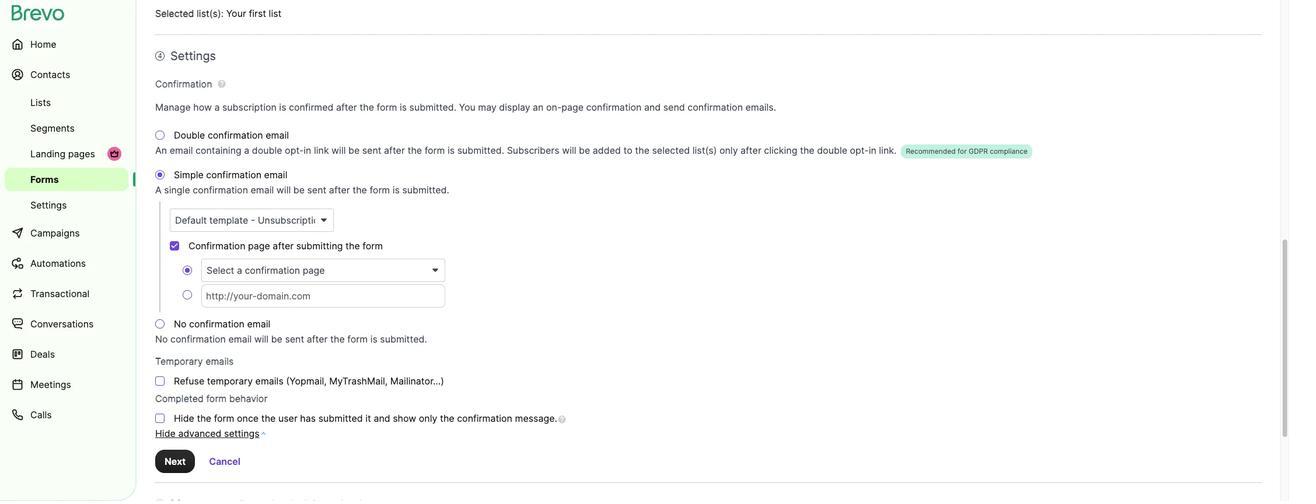 Task type: vqa. For each thing, say whether or not it's contained in the screenshot.
the DRINKS
no



Task type: describe. For each thing, give the bounding box(es) containing it.
once
[[237, 413, 259, 425]]

2 opt- from the left
[[850, 145, 869, 156]]

confirmation page after submitting the form
[[188, 240, 383, 252]]

subscribers
[[507, 145, 559, 156]]

calls
[[30, 410, 52, 421]]

will down 'no confirmation email'
[[254, 334, 269, 345]]

campaigns link
[[5, 219, 128, 247]]

simple
[[174, 169, 204, 181]]

no for no confirmation email
[[174, 319, 187, 330]]

(yopmail,
[[286, 376, 327, 387]]

emails.
[[746, 102, 776, 113]]

lists link
[[5, 91, 128, 114]]

manage how a subscription is confirmed after the form is submitted. you may display an on-page confirmation and send confirmation emails.
[[155, 102, 776, 113]]

0 horizontal spatial a
[[214, 102, 220, 113]]

advanced
[[178, 428, 221, 440]]

to
[[624, 145, 632, 156]]

2 double from the left
[[817, 145, 847, 156]]

0 horizontal spatial emails
[[205, 356, 234, 368]]

hide for hide the form once the user has submitted it and show only the confirmation message.
[[174, 413, 194, 425]]

may
[[478, 102, 497, 113]]

home link
[[5, 30, 128, 58]]

forms
[[30, 174, 59, 186]]

1 horizontal spatial only
[[719, 145, 738, 156]]

selected list(s): your first list
[[155, 8, 281, 19]]

email for simple confirmation email
[[264, 169, 287, 181]]

compliance
[[990, 147, 1028, 156]]

email down simple confirmation email
[[251, 184, 274, 196]]

simple confirmation email
[[174, 169, 287, 181]]

2 vertical spatial sent
[[285, 334, 304, 345]]

settings link
[[5, 194, 128, 217]]

forms link
[[5, 168, 128, 191]]

home
[[30, 39, 56, 50]]

manage
[[155, 102, 191, 113]]

for
[[958, 147, 967, 156]]

1 vertical spatial sent
[[307, 184, 326, 196]]

clicking
[[764, 145, 797, 156]]

0 horizontal spatial page
[[248, 240, 270, 252]]

subscription
[[222, 102, 277, 113]]

left___rvooi image
[[110, 149, 119, 159]]

be right link
[[348, 145, 360, 156]]

an email containing a double opt-in link will be sent after the form is submitted. subscribers will be added to the selected list(s) only after clicking the double opt-in link.
[[155, 145, 897, 156]]

your
[[226, 8, 246, 19]]

message.
[[515, 413, 557, 425]]

0 vertical spatial and
[[644, 102, 661, 113]]

meetings link
[[5, 371, 128, 399]]

next
[[165, 456, 186, 468]]

4
[[158, 51, 162, 60]]

containing
[[196, 145, 241, 156]]

conversations link
[[5, 310, 128, 338]]

recommended for gdpr compliance
[[906, 147, 1028, 156]]

a
[[155, 184, 162, 196]]

email for double confirmation email
[[266, 130, 289, 141]]

next button
[[155, 450, 195, 474]]

link
[[314, 145, 329, 156]]

hide for hide advanced settings
[[155, 428, 176, 440]]

email for no confirmation email will be sent after the form is submitted.
[[228, 334, 252, 345]]

1 horizontal spatial a
[[244, 145, 249, 156]]

cancel button
[[200, 450, 250, 474]]

deals link
[[5, 341, 128, 369]]

no confirmation email will be sent after the form is submitted.
[[155, 334, 427, 345]]

single
[[164, 184, 190, 196]]

you
[[459, 102, 476, 113]]

cancel
[[209, 456, 240, 468]]

0 vertical spatial sent
[[362, 145, 381, 156]]

landing
[[30, 148, 65, 160]]

automations link
[[5, 250, 128, 278]]

double
[[174, 130, 205, 141]]

submitted
[[318, 413, 363, 425]]

contacts
[[30, 69, 70, 81]]

temporary
[[155, 356, 203, 368]]

refuse
[[174, 376, 204, 387]]

segments
[[30, 123, 75, 134]]

display
[[499, 102, 530, 113]]

no confirmation email
[[174, 319, 270, 330]]

hide advanced settings
[[155, 428, 259, 440]]

how
[[193, 102, 212, 113]]



Task type: locate. For each thing, give the bounding box(es) containing it.
temporary emails
[[155, 356, 234, 368]]

an
[[533, 102, 544, 113]]

double right clicking on the top right of the page
[[817, 145, 847, 156]]

conversations
[[30, 319, 94, 330]]

settings down "forms"
[[30, 200, 67, 211]]

in left link.
[[869, 145, 876, 156]]

settings right 4
[[170, 49, 216, 63]]

mailinator…)
[[390, 376, 444, 387]]

and left send
[[644, 102, 661, 113]]

will
[[332, 145, 346, 156], [562, 145, 576, 156], [277, 184, 291, 196], [254, 334, 269, 345]]

1 horizontal spatial opt-
[[850, 145, 869, 156]]

sent
[[362, 145, 381, 156], [307, 184, 326, 196], [285, 334, 304, 345]]

hide the form once the user has submitted it and show only the confirmation message.
[[174, 413, 557, 425]]

will right subscribers
[[562, 145, 576, 156]]

no
[[174, 319, 187, 330], [155, 334, 168, 345]]

1 opt- from the left
[[285, 145, 304, 156]]

segments link
[[5, 117, 128, 140]]

1 horizontal spatial page
[[562, 102, 584, 113]]

lists
[[30, 97, 51, 109]]

1 vertical spatial hide
[[155, 428, 176, 440]]

form
[[377, 102, 397, 113], [425, 145, 445, 156], [370, 184, 390, 196], [363, 240, 383, 252], [347, 334, 368, 345], [206, 393, 227, 405], [214, 413, 234, 425]]

only right list(s)
[[719, 145, 738, 156]]

be up refuse temporary emails (yopmail, mytrashmail, mailinator…)
[[271, 334, 282, 345]]

and right it
[[374, 413, 390, 425]]

calls link
[[5, 401, 128, 430]]

opt-
[[285, 145, 304, 156], [850, 145, 869, 156]]

1 vertical spatial no
[[155, 334, 168, 345]]

opt- left link.
[[850, 145, 869, 156]]

user
[[278, 413, 298, 425]]

1 vertical spatial settings
[[30, 200, 67, 211]]

1 vertical spatial emails
[[255, 376, 283, 387]]

email up the no confirmation email will be sent after the form is submitted.
[[247, 319, 270, 330]]

1 vertical spatial and
[[374, 413, 390, 425]]

hide up next button
[[155, 428, 176, 440]]

submitting
[[296, 240, 343, 252]]

an
[[155, 145, 167, 156]]

1 horizontal spatial double
[[817, 145, 847, 156]]

double confirmation email
[[174, 130, 289, 141]]

1 vertical spatial confirmation
[[188, 240, 245, 252]]

be up confirmation page after submitting the form
[[293, 184, 305, 196]]

0 horizontal spatial no
[[155, 334, 168, 345]]

email down 'no confirmation email'
[[228, 334, 252, 345]]

0 horizontal spatial double
[[252, 145, 282, 156]]

http://your-domain.com text field
[[201, 285, 445, 308]]

confirmation for confirmation
[[155, 78, 212, 90]]

in
[[304, 145, 311, 156], [869, 145, 876, 156]]

0 vertical spatial settings
[[170, 49, 216, 63]]

pages
[[68, 148, 95, 160]]

0 horizontal spatial settings
[[30, 200, 67, 211]]

emails up temporary
[[205, 356, 234, 368]]

only right show
[[419, 413, 437, 425]]

landing pages link
[[5, 142, 128, 166]]

2 in from the left
[[869, 145, 876, 156]]

show
[[393, 413, 416, 425]]

list(s)
[[693, 145, 717, 156]]

list(s):
[[197, 8, 224, 19]]

campaigns
[[30, 228, 80, 239]]

email for no confirmation email
[[247, 319, 270, 330]]

is
[[279, 102, 286, 113], [400, 102, 407, 113], [448, 145, 455, 156], [393, 184, 400, 196], [370, 334, 377, 345]]

hide down completed
[[174, 413, 194, 425]]

send
[[663, 102, 685, 113]]

0 vertical spatial confirmation
[[155, 78, 212, 90]]

settings
[[224, 428, 259, 440]]

email down the double
[[170, 145, 193, 156]]

0 vertical spatial page
[[562, 102, 584, 113]]

gdpr
[[969, 147, 988, 156]]

1 in from the left
[[304, 145, 311, 156]]

deals
[[30, 349, 55, 361]]

will right link
[[332, 145, 346, 156]]

0 vertical spatial hide
[[174, 413, 194, 425]]

no for no confirmation email will be sent after the form is submitted.
[[155, 334, 168, 345]]

temporary
[[207, 376, 253, 387]]

completed
[[155, 393, 204, 405]]

1 vertical spatial page
[[248, 240, 270, 252]]

email
[[266, 130, 289, 141], [170, 145, 193, 156], [264, 169, 287, 181], [251, 184, 274, 196], [247, 319, 270, 330], [228, 334, 252, 345]]

sent down link
[[307, 184, 326, 196]]

only
[[719, 145, 738, 156], [419, 413, 437, 425]]

completed form behavior
[[155, 393, 267, 405]]

email up a single confirmation email will be sent after the form is submitted.
[[264, 169, 287, 181]]

confirmed
[[289, 102, 334, 113]]

a
[[214, 102, 220, 113], [244, 145, 249, 156]]

email down the subscription
[[266, 130, 289, 141]]

a single confirmation email will be sent after the form is submitted.
[[155, 184, 449, 196]]

sent right link
[[362, 145, 381, 156]]

transactional link
[[5, 280, 128, 308]]

link.
[[879, 145, 897, 156]]

a down double confirmation email at the left of the page
[[244, 145, 249, 156]]

has
[[300, 413, 316, 425]]

first
[[249, 8, 266, 19]]

automations
[[30, 258, 86, 270]]

selected
[[652, 145, 690, 156]]

refuse temporary emails (yopmail, mytrashmail, mailinator…)
[[174, 376, 444, 387]]

in left link
[[304, 145, 311, 156]]

double down double confirmation email at the left of the page
[[252, 145, 282, 156]]

0 vertical spatial only
[[719, 145, 738, 156]]

landing pages
[[30, 148, 95, 160]]

sent up (yopmail, at the bottom of page
[[285, 334, 304, 345]]

1 horizontal spatial and
[[644, 102, 661, 113]]

0 horizontal spatial opt-
[[285, 145, 304, 156]]

1 horizontal spatial settings
[[170, 49, 216, 63]]

0 horizontal spatial only
[[419, 413, 437, 425]]

a right how in the left of the page
[[214, 102, 220, 113]]

be left added
[[579, 145, 590, 156]]

meetings
[[30, 379, 71, 391]]

1 horizontal spatial emails
[[255, 376, 283, 387]]

1 vertical spatial only
[[419, 413, 437, 425]]

it
[[365, 413, 371, 425]]

opt- left link
[[285, 145, 304, 156]]

transactional
[[30, 288, 90, 300]]

0 vertical spatial emails
[[205, 356, 234, 368]]

2 horizontal spatial sent
[[362, 145, 381, 156]]

contacts link
[[5, 61, 128, 89]]

behavior
[[229, 393, 267, 405]]

selected
[[155, 8, 194, 19]]

will down simple confirmation email
[[277, 184, 291, 196]]

emails up behavior
[[255, 376, 283, 387]]

0 horizontal spatial in
[[304, 145, 311, 156]]

1 horizontal spatial sent
[[307, 184, 326, 196]]

added
[[593, 145, 621, 156]]

0 vertical spatial a
[[214, 102, 220, 113]]

0 horizontal spatial and
[[374, 413, 390, 425]]

list
[[269, 8, 281, 19]]

hide
[[174, 413, 194, 425], [155, 428, 176, 440]]

mytrashmail,
[[329, 376, 388, 387]]

recommended
[[906, 147, 956, 156]]

confirmation for confirmation page after submitting the form
[[188, 240, 245, 252]]

1 horizontal spatial no
[[174, 319, 187, 330]]

0 vertical spatial no
[[174, 319, 187, 330]]

0 horizontal spatial sent
[[285, 334, 304, 345]]

1 horizontal spatial in
[[869, 145, 876, 156]]

on-
[[546, 102, 562, 113]]

1 vertical spatial a
[[244, 145, 249, 156]]

and
[[644, 102, 661, 113], [374, 413, 390, 425]]

1 double from the left
[[252, 145, 282, 156]]



